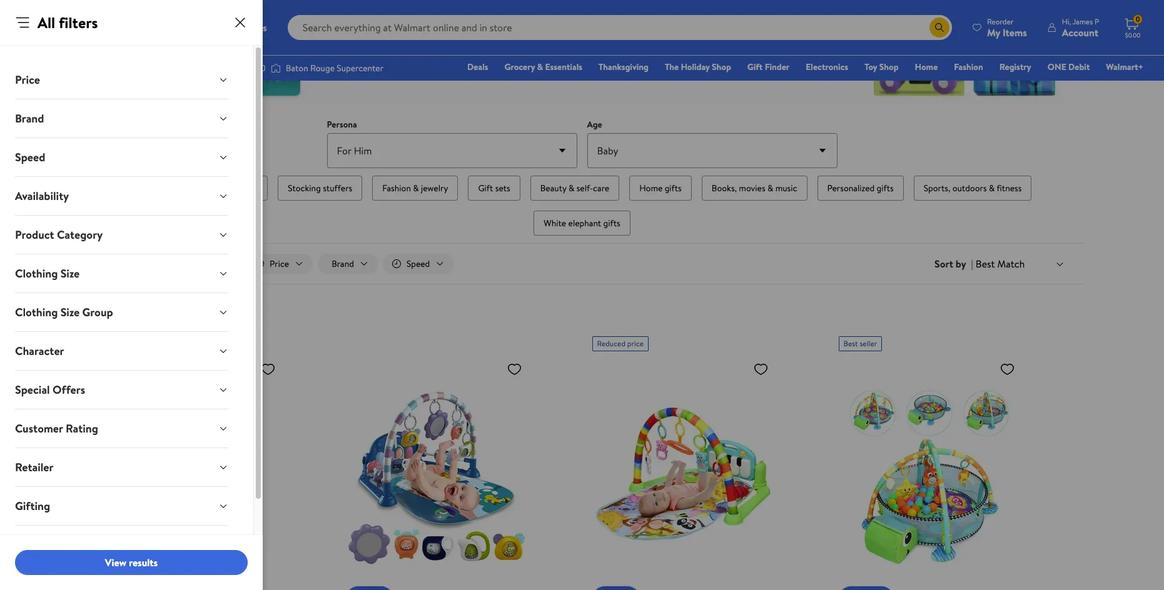 Task type: locate. For each thing, give the bounding box(es) containing it.
& right toys
[[226, 182, 232, 195]]

1 vertical spatial price
[[97, 320, 119, 334]]

games
[[234, 182, 258, 195]]

persona
[[327, 118, 357, 131]]

gifts right elephant
[[604, 217, 621, 230]]

category
[[57, 227, 103, 243]]

size
[[60, 266, 80, 282], [60, 305, 80, 320]]

grocery
[[505, 61, 535, 73]]

0 vertical spatial holiday
[[502, 14, 568, 42]]

gifting button
[[5, 488, 238, 526]]

fashion & jewelry button
[[373, 176, 458, 201]]

essentials
[[545, 61, 583, 73]]

price for price when purchased online
[[97, 320, 119, 334]]

1 horizontal spatial home
[[915, 61, 938, 73]]

gift down clothing size dropdown button
[[97, 294, 119, 311]]

clothing down product
[[15, 266, 58, 282]]

clothing size
[[15, 266, 80, 282]]

& inside button
[[569, 182, 575, 195]]

clothing for clothing size group
[[15, 305, 58, 320]]

1 vertical spatial holiday
[[681, 61, 710, 73]]

1 horizontal spatial gift
[[478, 182, 493, 195]]

1 vertical spatial gift finder
[[97, 294, 157, 311]]

0 horizontal spatial price
[[15, 72, 40, 88]]

product category button
[[5, 216, 238, 254]]

the holiday shop
[[665, 61, 732, 73]]

1 vertical spatial size
[[60, 305, 80, 320]]

1 clothing from the top
[[15, 266, 58, 282]]

& left jewelry
[[413, 182, 419, 195]]

1 horizontal spatial fashion
[[955, 61, 984, 73]]

list item
[[130, 173, 190, 203]]

sort and filter section element
[[82, 244, 1083, 284]]

gift finder left electronics
[[748, 61, 790, 73]]

size up clothing size group
[[60, 266, 80, 282]]

holiday up grocery & essentials
[[502, 14, 568, 42]]

1 vertical spatial clothing
[[15, 305, 58, 320]]

1 horizontal spatial shop
[[880, 61, 899, 73]]

fashion
[[955, 61, 984, 73], [383, 182, 411, 195]]

holiday right 'the'
[[681, 61, 710, 73]]

gift sets button
[[468, 176, 521, 201]]

1 vertical spatial home
[[640, 182, 663, 195]]

thanksgiving
[[599, 61, 649, 73]]

stocking
[[288, 182, 321, 195]]

add to favorites list, spark create imagine hedgehog popper sensory learning fidget toy, 6 mons + image
[[261, 362, 276, 377]]

walmart+
[[1107, 61, 1144, 73]]

electronics link
[[801, 60, 854, 74]]

fashion for fashion & jewelry
[[383, 182, 411, 195]]

home gifts button
[[630, 176, 692, 201]]

0 vertical spatial finder
[[765, 61, 790, 73]]

0 horizontal spatial home
[[640, 182, 663, 195]]

electronics
[[806, 61, 849, 73]]

best seller
[[844, 339, 878, 349]]

gift right the holiday shop on the top
[[748, 61, 763, 73]]

price
[[15, 72, 40, 88], [97, 320, 119, 334]]

toys & games
[[207, 182, 258, 195]]

sports, outdoors & fitness button
[[914, 176, 1032, 201]]

1 vertical spatial gift
[[478, 182, 493, 195]]

one debit
[[1048, 61, 1090, 73]]

fashion & jewelry
[[383, 182, 448, 195]]

home right care
[[640, 182, 663, 195]]

0 horizontal spatial fashion
[[383, 182, 411, 195]]

price up brand
[[15, 72, 40, 88]]

home
[[915, 61, 938, 73], [640, 182, 663, 195]]

price down 'group'
[[97, 320, 119, 334]]

1 vertical spatial finder
[[122, 294, 157, 311]]

shop
[[712, 61, 732, 73], [880, 61, 899, 73]]

0 vertical spatial fashion
[[955, 61, 984, 73]]

0 vertical spatial size
[[60, 266, 80, 282]]

books, movies & music
[[712, 182, 798, 195]]

personalized gifts list item
[[815, 173, 907, 203]]

gift
[[573, 14, 605, 42]]

gift for 'gift sets' button
[[478, 182, 493, 195]]

want,
[[595, 42, 621, 57]]

& left fitness
[[989, 182, 995, 195]]

grocery & essentials
[[505, 61, 583, 73]]

personalized gifts
[[828, 182, 894, 195]]

2 horizontal spatial gifts
[[877, 182, 894, 195]]

what
[[545, 42, 568, 57]]

jewelry
[[421, 182, 448, 195]]

elephant
[[569, 217, 602, 230]]

& down just
[[537, 61, 543, 73]]

stocking stuffers list item
[[275, 173, 365, 203]]

stocking stuffers
[[288, 182, 352, 195]]

1 horizontal spatial holiday
[[681, 61, 710, 73]]

1 size from the top
[[60, 266, 80, 282]]

books,
[[712, 182, 737, 195]]

retailer button
[[5, 449, 238, 487]]

2 clothing from the top
[[15, 305, 58, 320]]

books, movies & music list item
[[700, 173, 810, 203]]

add to favorites list, teayingde 3 in 1 baby gym play mat baby activity with ocean ball,green turtle image
[[1000, 362, 1015, 377]]

walmart+ link
[[1101, 60, 1150, 74]]

finder
[[765, 61, 790, 73], [122, 294, 157, 311]]

the holiday shop link
[[660, 60, 737, 74]]

gifts left 'books,'
[[665, 182, 682, 195]]

0 vertical spatial gift
[[748, 61, 763, 73]]

gifts inside button
[[877, 182, 894, 195]]

fashion left jewelry
[[383, 182, 411, 195]]

gifts inside button
[[665, 182, 682, 195]]

music
[[776, 182, 798, 195]]

price
[[628, 339, 644, 349]]

gift inside button
[[478, 182, 493, 195]]

0 horizontal spatial shop
[[712, 61, 732, 73]]

best
[[844, 339, 858, 349]]

toys & games list item
[[195, 173, 270, 203]]

0 vertical spatial home
[[915, 61, 938, 73]]

beauty
[[541, 182, 567, 195]]

clothing up character
[[15, 305, 58, 320]]

1 horizontal spatial gifts
[[665, 182, 682, 195]]

debit
[[1069, 61, 1090, 73]]

2 vertical spatial gift
[[97, 294, 119, 311]]

1 horizontal spatial gift finder
[[748, 61, 790, 73]]

Walmart Site-Wide search field
[[288, 15, 952, 40]]

fashion right home link at right top
[[955, 61, 984, 73]]

special offers
[[15, 382, 85, 398]]

0 horizontal spatial holiday
[[502, 14, 568, 42]]

movies
[[739, 182, 766, 195]]

home left fashion link
[[915, 61, 938, 73]]

shop left gift finder link
[[712, 61, 732, 73]]

gifts for personalized gifts
[[877, 182, 894, 195]]

fashion inside button
[[383, 182, 411, 195]]

price when purchased online
[[97, 320, 220, 334]]

gift left sets
[[478, 182, 493, 195]]

& for grocery
[[537, 61, 543, 73]]

price inside dropdown button
[[15, 72, 40, 88]]

1 horizontal spatial price
[[97, 320, 119, 334]]

the
[[665, 61, 679, 73]]

0 vertical spatial price
[[15, 72, 40, 88]]

holiday
[[502, 14, 568, 42], [681, 61, 710, 73]]

toy shop link
[[859, 60, 905, 74]]

product
[[15, 227, 54, 243]]

gift finder up when
[[97, 294, 157, 311]]

sort by |
[[935, 257, 974, 271]]

stocking stuffers button
[[278, 176, 362, 201]]

gift sets
[[478, 182, 511, 195]]

in-store
[[197, 258, 227, 270]]

gift for gift finder link
[[748, 61, 763, 73]]

1 horizontal spatial finder
[[765, 61, 790, 73]]

2 size from the top
[[60, 305, 80, 320]]

registry
[[1000, 61, 1032, 73]]

0 horizontal spatial gift finder
[[97, 294, 157, 311]]

size for clothing size
[[60, 266, 80, 282]]

size left 'group'
[[60, 305, 80, 320]]

in-store button
[[173, 254, 241, 274]]

finder left electronics
[[765, 61, 790, 73]]

product category
[[15, 227, 103, 243]]

& inside button
[[989, 182, 995, 195]]

home inside button
[[640, 182, 663, 195]]

0 horizontal spatial gifts
[[604, 217, 621, 230]]

& left self-
[[569, 182, 575, 195]]

0 vertical spatial clothing
[[15, 266, 58, 282]]

clothing
[[15, 266, 58, 282], [15, 305, 58, 320]]

2 horizontal spatial gift
[[748, 61, 763, 73]]

1 vertical spatial fashion
[[383, 182, 411, 195]]

shop right toy
[[880, 61, 899, 73]]

group
[[127, 173, 1038, 238]]

finder up when
[[122, 294, 157, 311]]

character
[[15, 344, 64, 359]]

gifts right personalized
[[877, 182, 894, 195]]

special
[[15, 382, 50, 398]]



Task type: vqa. For each thing, say whether or not it's contained in the screenshot.
16
no



Task type: describe. For each thing, give the bounding box(es) containing it.
sports, outdoors & fitness
[[924, 182, 1022, 195]]

holiday inside 'holiday gift finder get just what they want, for less.'
[[502, 14, 568, 42]]

less.
[[641, 42, 661, 57]]

|
[[972, 257, 974, 271]]

& for toys
[[226, 182, 232, 195]]

toy
[[865, 61, 878, 73]]

walmart image
[[20, 18, 101, 38]]

retailer
[[15, 460, 54, 476]]

get
[[504, 42, 522, 57]]

white
[[544, 217, 566, 230]]

by
[[956, 257, 967, 271]]

store
[[208, 258, 227, 270]]

customer rating
[[15, 421, 98, 437]]

home gifts list item
[[627, 173, 695, 203]]

& for fashion
[[413, 182, 419, 195]]

customer rating button
[[5, 410, 238, 448]]

gymax baby kick & play piano gym activity play mat for sit lay down infant tummy time image
[[592, 357, 774, 591]]

finder
[[610, 14, 663, 42]]

beauty & self-care button
[[531, 176, 620, 201]]

books, movies & music button
[[702, 176, 808, 201]]

clothing for clothing size
[[15, 266, 58, 282]]

holiday gift finder image
[[99, 0, 1065, 106]]

$0.00
[[1126, 31, 1141, 39]]

home gifts
[[640, 182, 682, 195]]

personalized
[[828, 182, 875, 195]]

gifts inside "button"
[[604, 217, 621, 230]]

gifts for home gifts
[[665, 182, 682, 195]]

view results button
[[15, 551, 248, 576]]

sports, outdoors & fitness list item
[[912, 173, 1035, 203]]

speed
[[15, 150, 45, 165]]

group
[[82, 305, 113, 320]]

toys
[[207, 182, 224, 195]]

all filters
[[38, 12, 98, 33]]

view
[[105, 556, 126, 570]]

price button
[[5, 61, 238, 99]]

view results
[[105, 556, 158, 570]]

results
[[129, 556, 158, 570]]

outdoors
[[953, 182, 987, 195]]

legal information image
[[225, 322, 235, 332]]

customer
[[15, 421, 63, 437]]

spark create imagine hedgehog popper sensory learning fidget toy, 6 mons + image
[[99, 357, 281, 591]]

home link
[[910, 60, 944, 74]]

fitness
[[997, 182, 1022, 195]]

teayingde baby gym play mat 3 in 1 fitness rack with music and lights fun piano baby activity center,blue image
[[346, 357, 527, 591]]

character button
[[5, 332, 238, 370]]

1 shop from the left
[[712, 61, 732, 73]]

teayingde 3 in 1 baby gym play mat baby activity with ocean ball,green turtle image
[[839, 357, 1020, 591]]

one debit link
[[1042, 60, 1096, 74]]

2 shop from the left
[[880, 61, 899, 73]]

all filters dialog
[[0, 0, 263, 591]]

white elephant gifts list item
[[532, 208, 633, 238]]

availability
[[15, 188, 69, 204]]

seller
[[860, 339, 878, 349]]

sports,
[[924, 182, 951, 195]]

online
[[194, 320, 220, 334]]

age
[[587, 118, 603, 131]]

just
[[525, 42, 542, 57]]

stuffers
[[323, 182, 352, 195]]

fashion & jewelry list item
[[370, 173, 461, 203]]

close panel image
[[233, 15, 248, 30]]

gift finder link
[[742, 60, 796, 74]]

0 $0.00
[[1126, 14, 1141, 39]]

0
[[1136, 14, 1141, 25]]

one
[[1048, 61, 1067, 73]]

add to favorites list, gymax baby kick & play piano gym activity play mat for sit lay down infant tummy time image
[[754, 362, 769, 377]]

registry link
[[994, 60, 1037, 74]]

special offers button
[[5, 371, 238, 409]]

thanksgiving link
[[593, 60, 655, 74]]

group containing toys & games
[[127, 173, 1038, 238]]

add to favorites list, teayingde baby gym play mat 3 in 1 fitness rack with music and lights fun piano baby activity center,blue image
[[507, 362, 522, 377]]

0 horizontal spatial finder
[[122, 294, 157, 311]]

purchased
[[147, 320, 191, 334]]

care
[[593, 182, 610, 195]]

brand button
[[5, 100, 238, 138]]

home for home gifts
[[640, 182, 663, 195]]

& left music
[[768, 182, 774, 195]]

personalized gifts button
[[818, 176, 904, 201]]

sort
[[935, 257, 954, 271]]

white elephant gifts
[[544, 217, 621, 230]]

they
[[571, 42, 592, 57]]

when
[[121, 320, 144, 334]]

reduced price
[[597, 339, 644, 349]]

beauty & self-care
[[541, 182, 610, 195]]

& for beauty
[[569, 182, 575, 195]]

clothing size group button
[[5, 294, 238, 332]]

size for clothing size group
[[60, 305, 80, 320]]

toy shop
[[865, 61, 899, 73]]

sets
[[495, 182, 511, 195]]

price for price
[[15, 72, 40, 88]]

gifting
[[15, 499, 50, 514]]

self-
[[577, 182, 593, 195]]

deals
[[468, 61, 488, 73]]

Search search field
[[288, 15, 952, 40]]

fashion for fashion
[[955, 61, 984, 73]]

filters
[[59, 12, 98, 33]]

all
[[38, 12, 55, 33]]

clothing size button
[[5, 255, 238, 293]]

clothing size group
[[15, 305, 113, 320]]

beauty & self-care list item
[[528, 173, 622, 203]]

0 horizontal spatial gift
[[97, 294, 119, 311]]

home for home
[[915, 61, 938, 73]]

brand
[[15, 111, 44, 126]]

0 vertical spatial gift finder
[[748, 61, 790, 73]]

in-
[[197, 258, 208, 270]]

fashion link
[[949, 60, 989, 74]]

gift sets list item
[[466, 173, 523, 203]]

rating
[[66, 421, 98, 437]]



